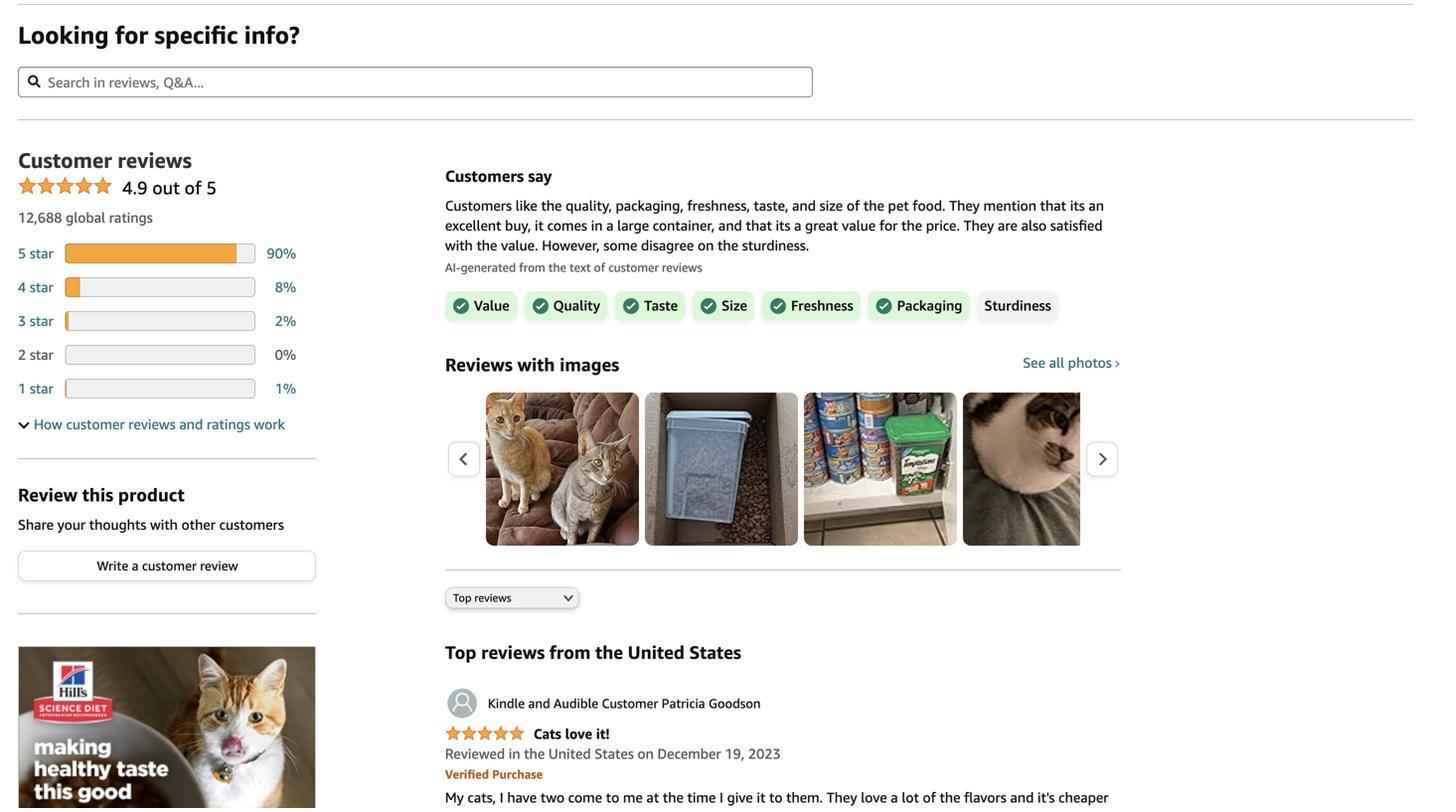 Task type: vqa. For each thing, say whether or not it's contained in the screenshot.


Task type: locate. For each thing, give the bounding box(es) containing it.
progress bar
[[65, 244, 255, 263], [65, 277, 255, 297], [65, 311, 255, 331], [65, 345, 255, 365], [65, 379, 255, 399]]

customers
[[445, 166, 524, 185], [445, 197, 512, 214]]

star for 3 star
[[30, 313, 54, 329]]

looking for specific info?
[[18, 20, 300, 49]]

from
[[519, 260, 545, 274], [550, 642, 591, 663]]

0 horizontal spatial love
[[565, 725, 592, 742]]

share your thoughts with other customers
[[18, 516, 284, 533]]

5 right out
[[206, 177, 217, 198]]

4 progress bar from the top
[[65, 345, 255, 365]]

star right 4
[[30, 279, 54, 295]]

december
[[657, 745, 721, 762]]

with down product
[[150, 516, 178, 533]]

it inside reviewed in the united states on december 19, 2023 verified purchase my cats, i have two come to me at the time i give it to them. they love a lot of the flavors and it's cheaper
[[757, 789, 766, 805]]

some
[[604, 237, 637, 253]]

1%
[[275, 380, 296, 397]]

0 vertical spatial love
[[565, 725, 592, 742]]

reviews inside dropdown button
[[129, 416, 176, 432]]

1 vertical spatial united
[[549, 745, 591, 762]]

a left lot
[[891, 789, 898, 805]]

5 star link
[[18, 245, 54, 261]]

4 star
[[18, 279, 54, 295]]

1 vertical spatial 5
[[18, 245, 26, 261]]

0 vertical spatial in
[[591, 217, 603, 234]]

0 horizontal spatial on
[[638, 745, 654, 762]]

1 horizontal spatial from
[[550, 642, 591, 663]]

mention
[[984, 197, 1037, 214]]

2 i from the left
[[720, 789, 723, 805]]

0 vertical spatial on
[[698, 237, 714, 253]]

0 horizontal spatial from
[[519, 260, 545, 274]]

star up 4 star "link"
[[30, 245, 54, 261]]

customers for customers like the quality, packaging, freshness, taste, and size of the pet food. they mention that its an excellent buy, it comes in a large container, and that its a great value for the price. they are also satisfied with the value. however, some disagree on the sturdiness. ai-generated from the text of customer reviews
[[445, 197, 512, 214]]

3 star from the top
[[30, 313, 54, 329]]

search image
[[28, 75, 41, 88]]

0 horizontal spatial in
[[509, 745, 520, 762]]

see all photos link
[[1023, 354, 1121, 371]]

1 star
[[18, 380, 54, 397]]

reviews down 'bar chart at 0 percent' "element"
[[129, 416, 176, 432]]

on inside customers like the quality, packaging, freshness, taste, and size of the pet food. they mention that its an excellent buy, it comes in a large container, and that its a great value for the price. they are also satisfied with the value. however, some disagree on the sturdiness. ai-generated from the text of customer reviews
[[698, 237, 714, 253]]

reviews up the "kindle"
[[481, 642, 545, 663]]

0%
[[275, 346, 296, 363]]

3 progress bar from the top
[[65, 311, 255, 331]]

0 horizontal spatial to
[[606, 789, 619, 805]]

for inside customers like the quality, packaging, freshness, taste, and size of the pet food. they mention that its an excellent buy, it comes in a large container, and that its a great value for the price. they are also satisfied with the value. however, some disagree on the sturdiness. ai-generated from the text of customer reviews
[[879, 217, 898, 234]]

verified
[[445, 767, 489, 781]]

it right give
[[757, 789, 766, 805]]

0 horizontal spatial united
[[549, 745, 591, 762]]

0 horizontal spatial ratings
[[109, 209, 153, 226]]

customer right the how
[[66, 416, 125, 432]]

1 horizontal spatial customer
[[602, 696, 658, 711]]

customer
[[18, 148, 112, 172], [602, 696, 658, 711]]

star
[[30, 245, 54, 261], [30, 279, 54, 295], [30, 313, 54, 329], [30, 346, 54, 363], [30, 380, 54, 397]]

and left it's
[[1010, 789, 1034, 805]]

reviews down disagree in the top of the page
[[662, 260, 702, 274]]

with up ai-
[[445, 237, 473, 253]]

they up the price.
[[949, 197, 980, 214]]

customer down share your thoughts with other customers on the left bottom
[[142, 558, 197, 573]]

Search in reviews, Q&A... search field
[[18, 67, 813, 97]]

from up audible
[[550, 642, 591, 663]]

0 horizontal spatial for
[[115, 20, 148, 49]]

give
[[727, 789, 753, 805]]

star for 2 star
[[30, 346, 54, 363]]

2 star
[[18, 346, 54, 363]]

that down taste, on the top right of the page
[[746, 217, 772, 234]]

reviews left dropdown icon
[[474, 591, 511, 604]]

its left an
[[1070, 197, 1085, 214]]

quality button
[[525, 291, 607, 321]]

1 horizontal spatial on
[[698, 237, 714, 253]]

all
[[1049, 354, 1064, 371]]

write
[[97, 558, 128, 573]]

of inside reviewed in the united states on december 19, 2023 verified purchase my cats, i have two come to me at the time i give it to them. they love a lot of the flavors and it's cheaper
[[923, 789, 936, 805]]

thoughts
[[89, 516, 146, 533]]

2 customers from the top
[[445, 197, 512, 214]]

0 vertical spatial for
[[115, 20, 148, 49]]

top reviews from the united states
[[445, 642, 741, 663]]

0 horizontal spatial 5
[[18, 245, 26, 261]]

top reviews element
[[18, 119, 1431, 808]]

and up great
[[792, 197, 816, 214]]

ratings inside dropdown button
[[207, 416, 250, 432]]

quality
[[553, 297, 600, 315]]

2 vertical spatial they
[[827, 789, 857, 805]]

1 horizontal spatial i
[[720, 789, 723, 805]]

5 star
[[18, 245, 54, 261]]

1 horizontal spatial to
[[769, 789, 783, 805]]

1 progress bar from the top
[[65, 244, 255, 263]]

2 vertical spatial customer
[[142, 558, 197, 573]]

say
[[528, 166, 552, 185]]

0 horizontal spatial i
[[500, 789, 504, 805]]

states up 'goodson'
[[689, 642, 741, 663]]

bar chart at 0 percent element
[[65, 345, 255, 365]]

for
[[115, 20, 148, 49], [879, 217, 898, 234]]

5 star from the top
[[30, 380, 54, 397]]

90%
[[267, 245, 296, 261]]

1 horizontal spatial that
[[1040, 197, 1066, 214]]

on left december
[[638, 745, 654, 762]]

photos
[[1068, 354, 1112, 371]]

a up some
[[606, 217, 614, 234]]

love inside reviewed in the united states on december 19, 2023 verified purchase my cats, i have two come to me at the time i give it to them. they love a lot of the flavors and it's cheaper
[[861, 789, 887, 805]]

its up sturdiness.
[[776, 217, 791, 234]]

reviews up out
[[118, 148, 192, 172]]

with
[[445, 237, 473, 253], [517, 354, 555, 375], [150, 516, 178, 533]]

to left me on the bottom left
[[606, 789, 619, 805]]

0 horizontal spatial that
[[746, 217, 772, 234]]

customer up it!
[[602, 696, 658, 711]]

united up patricia at left
[[628, 642, 685, 663]]

customer inside dropdown button
[[66, 416, 125, 432]]

1 horizontal spatial its
[[1070, 197, 1085, 214]]

food.
[[913, 197, 946, 214]]

1 horizontal spatial ratings
[[207, 416, 250, 432]]

of
[[185, 177, 202, 198], [847, 197, 860, 214], [594, 260, 605, 274], [923, 789, 936, 805]]

specific
[[154, 20, 238, 49]]

from down value.
[[519, 260, 545, 274]]

verified purchase link
[[445, 765, 543, 782]]

united down cats love it!
[[549, 745, 591, 762]]

purchase
[[492, 767, 543, 781]]

images
[[560, 354, 619, 375]]

star right 2
[[30, 346, 54, 363]]

love left it!
[[565, 725, 592, 742]]

for down pet
[[879, 217, 898, 234]]

in down quality,
[[591, 217, 603, 234]]

4
[[18, 279, 26, 295]]

2 to from the left
[[769, 789, 783, 805]]

customer down some
[[608, 260, 659, 274]]

love left lot
[[861, 789, 887, 805]]

ratings left work
[[207, 416, 250, 432]]

8%
[[275, 279, 296, 295]]

for left specific
[[115, 20, 148, 49]]

2 star from the top
[[30, 279, 54, 295]]

to left them.
[[769, 789, 783, 805]]

text
[[570, 260, 591, 274]]

1 vertical spatial customer
[[66, 416, 125, 432]]

they left 'are'
[[964, 217, 994, 234]]

0 vertical spatial 5
[[206, 177, 217, 198]]

ai-
[[445, 260, 461, 274]]

1 star from the top
[[30, 245, 54, 261]]

4.9
[[122, 177, 148, 198]]

2
[[18, 346, 26, 363]]

2 vertical spatial with
[[150, 516, 178, 533]]

packaging
[[897, 297, 963, 315]]

in inside customers like the quality, packaging, freshness, taste, and size of the pet food. they mention that its an excellent buy, it comes in a large container, and that its a great value for the price. they are also satisfied with the value. however, some disagree on the sturdiness. ai-generated from the text of customer reviews
[[591, 217, 603, 234]]

progress bar for 4 star
[[65, 277, 255, 297]]

0 vertical spatial from
[[519, 260, 545, 274]]

star for 4 star
[[30, 279, 54, 295]]

1 vertical spatial in
[[509, 745, 520, 762]]

they
[[949, 197, 980, 214], [964, 217, 994, 234], [827, 789, 857, 805]]

the down freshness,
[[718, 237, 738, 253]]

and down 'bar chart at 0 percent' "element"
[[179, 416, 203, 432]]

1
[[18, 380, 26, 397]]

0 vertical spatial customer
[[608, 260, 659, 274]]

reviewed in the united states on december 19, 2023 verified purchase my cats, i have two come to me at the time i give it to them. they love a lot of the flavors and it's cheaper
[[445, 745, 1109, 808]]

this
[[82, 484, 113, 505]]

1 vertical spatial for
[[879, 217, 898, 234]]

it right 'buy,'
[[535, 217, 544, 234]]

its
[[1070, 197, 1085, 214], [776, 217, 791, 234]]

4 star from the top
[[30, 346, 54, 363]]

0 vertical spatial ratings
[[109, 209, 153, 226]]

on down container, on the left top of page
[[698, 237, 714, 253]]

0 vertical spatial states
[[689, 642, 741, 663]]

0 horizontal spatial customer
[[18, 148, 112, 172]]

reviews for top reviews from the united states
[[481, 642, 545, 663]]

customer up the 12,688 global ratings
[[18, 148, 112, 172]]

cats
[[534, 725, 561, 742]]

top reviews
[[453, 591, 511, 604]]

cheaper
[[1059, 789, 1109, 805]]

0 vertical spatial that
[[1040, 197, 1066, 214]]

list
[[486, 393, 1431, 546]]

audible
[[554, 696, 598, 711]]

1 horizontal spatial it
[[757, 789, 766, 805]]

1 customers from the top
[[445, 166, 524, 185]]

at
[[646, 789, 659, 805]]

container,
[[653, 217, 715, 234]]

1 horizontal spatial love
[[861, 789, 887, 805]]

0 percent of reviews have 2 stars element
[[275, 346, 296, 363]]

of up value
[[847, 197, 860, 214]]

1 vertical spatial customer
[[602, 696, 658, 711]]

2 horizontal spatial with
[[517, 354, 555, 375]]

of right text
[[594, 260, 605, 274]]

states down it!
[[595, 745, 634, 762]]

customers inside customers like the quality, packaging, freshness, taste, and size of the pet food. they mention that its an excellent buy, it comes in a large container, and that its a great value for the price. they are also satisfied with the value. however, some disagree on the sturdiness. ai-generated from the text of customer reviews
[[445, 197, 512, 214]]

0 horizontal spatial customer
[[66, 416, 125, 432]]

and up cats on the left
[[528, 696, 550, 711]]

cats love it!
[[534, 725, 610, 742]]

1 vertical spatial with
[[517, 354, 555, 375]]

1 vertical spatial love
[[861, 789, 887, 805]]

ratings down 4.9
[[109, 209, 153, 226]]

star right 3
[[30, 313, 54, 329]]

they inside reviewed in the united states on december 19, 2023 verified purchase my cats, i have two come to me at the time i give it to them. they love a lot of the flavors and it's cheaper
[[827, 789, 857, 805]]

i left give
[[720, 789, 723, 805]]

all 2 star reviews element
[[18, 346, 54, 363]]

0 horizontal spatial its
[[776, 217, 791, 234]]

product
[[118, 484, 185, 505]]

to
[[606, 789, 619, 805], [769, 789, 783, 805]]

0 vertical spatial united
[[628, 642, 685, 663]]

1 vertical spatial its
[[776, 217, 791, 234]]

they right them.
[[827, 789, 857, 805]]

19,
[[725, 745, 745, 762]]

and down freshness,
[[719, 217, 742, 234]]

generated
[[461, 260, 516, 274]]

1 horizontal spatial with
[[445, 237, 473, 253]]

1 vertical spatial on
[[638, 745, 654, 762]]

1 vertical spatial it
[[757, 789, 766, 805]]

star right 1
[[30, 380, 54, 397]]

customer inside customers like the quality, packaging, freshness, taste, and size of the pet food. they mention that its an excellent buy, it comes in a large container, and that its a great value for the price. they are also satisfied with the value. however, some disagree on the sturdiness. ai-generated from the text of customer reviews
[[608, 260, 659, 274]]

united
[[628, 642, 685, 663], [549, 745, 591, 762]]

0 vertical spatial customer
[[18, 148, 112, 172]]

0 vertical spatial with
[[445, 237, 473, 253]]

of right lot
[[923, 789, 936, 805]]

1 horizontal spatial in
[[591, 217, 603, 234]]

5 up 4
[[18, 245, 26, 261]]

1 vertical spatial ratings
[[207, 416, 250, 432]]

0 horizontal spatial states
[[595, 745, 634, 762]]

and
[[792, 197, 816, 214], [719, 217, 742, 234], [179, 416, 203, 432], [528, 696, 550, 711], [1010, 789, 1034, 805]]

in up purchase
[[509, 745, 520, 762]]

come
[[568, 789, 602, 805]]

states inside reviewed in the united states on december 19, 2023 verified purchase my cats, i have two come to me at the time i give it to them. they love a lot of the flavors and it's cheaper
[[595, 745, 634, 762]]

that up also
[[1040, 197, 1066, 214]]

1 vertical spatial top
[[445, 642, 477, 663]]

5 progress bar from the top
[[65, 379, 255, 399]]

the up kindle and audible customer patricia goodson link
[[595, 642, 623, 663]]

1 vertical spatial customers
[[445, 197, 512, 214]]

kindle and audible customer patricia goodson link
[[445, 686, 761, 720]]

how
[[34, 416, 62, 432]]

4.9 out of 5
[[122, 177, 217, 198]]

0 vertical spatial top
[[453, 591, 472, 604]]

it
[[535, 217, 544, 234], [757, 789, 766, 805]]

with left images
[[517, 354, 555, 375]]

2 horizontal spatial customer
[[608, 260, 659, 274]]

1 horizontal spatial for
[[879, 217, 898, 234]]

states
[[689, 642, 741, 663], [595, 745, 634, 762]]

1 vertical spatial states
[[595, 745, 634, 762]]

0 vertical spatial it
[[535, 217, 544, 234]]

0 horizontal spatial it
[[535, 217, 544, 234]]

comes
[[547, 217, 587, 234]]

star for 5 star
[[30, 245, 54, 261]]

progress bar for 1 star
[[65, 379, 255, 399]]

0 vertical spatial customers
[[445, 166, 524, 185]]

my
[[445, 789, 464, 805]]

work
[[254, 416, 285, 432]]

previous image
[[458, 452, 469, 467]]

i right cats,
[[500, 789, 504, 805]]

customers
[[219, 516, 284, 533]]

2 progress bar from the top
[[65, 277, 255, 297]]



Task type: describe. For each thing, give the bounding box(es) containing it.
lot
[[902, 789, 919, 805]]

1 horizontal spatial 5
[[206, 177, 217, 198]]

reviewed
[[445, 745, 505, 762]]

3
[[18, 313, 26, 329]]

size button
[[693, 291, 754, 321]]

1 horizontal spatial united
[[628, 642, 685, 663]]

excellent
[[445, 217, 501, 234]]

progress bar for 3 star
[[65, 311, 255, 331]]

price.
[[926, 217, 960, 234]]

taste,
[[754, 197, 789, 214]]

however,
[[542, 237, 600, 253]]

value
[[842, 217, 876, 234]]

the left text
[[549, 260, 566, 274]]

me
[[623, 789, 643, 805]]

progress bar for 5 star
[[65, 244, 255, 263]]

0 vertical spatial its
[[1070, 197, 1085, 214]]

kindle and audible customer patricia goodson
[[488, 696, 761, 711]]

reviews for top reviews
[[474, 591, 511, 604]]

0 horizontal spatial with
[[150, 516, 178, 533]]

review
[[18, 484, 78, 505]]

it's
[[1038, 789, 1055, 805]]

buy,
[[505, 217, 531, 234]]

cats love it! link
[[445, 725, 610, 743]]

freshness,
[[687, 197, 750, 214]]

2023
[[748, 745, 781, 762]]

next image
[[1097, 452, 1108, 467]]

the left flavors on the right of the page
[[940, 789, 961, 805]]

see all photos
[[1023, 354, 1112, 371]]

1 horizontal spatial states
[[689, 642, 741, 663]]

customers like the quality, packaging, freshness, taste, and size of the pet food. they mention that its an excellent buy, it comes in a large container, and that its a great value for the price. they are also satisfied with the value. however, some disagree on the sturdiness. ai-generated from the text of customer reviews
[[445, 197, 1104, 274]]

3 star link
[[18, 313, 54, 329]]

a right 'write' at the left bottom of page
[[132, 558, 139, 573]]

the left pet
[[864, 197, 884, 214]]

8% link
[[275, 279, 296, 295]]

global
[[66, 209, 105, 226]]

value.
[[501, 237, 538, 253]]

top for top reviews from the united states
[[445, 642, 477, 663]]

size
[[722, 297, 747, 315]]

united inside reviewed in the united states on december 19, 2023 verified purchase my cats, i have two come to me at the time i give it to them. they love a lot of the flavors and it's cheaper
[[549, 745, 591, 762]]

list inside top reviews element
[[486, 393, 1431, 546]]

4 star link
[[18, 279, 54, 295]]

0 vertical spatial they
[[949, 197, 980, 214]]

your
[[57, 516, 86, 533]]

an
[[1089, 197, 1104, 214]]

of right out
[[185, 177, 202, 198]]

sturdiness button
[[977, 291, 1058, 321]]

value
[[474, 297, 510, 315]]

pet
[[888, 197, 909, 214]]

customer reviews
[[18, 148, 192, 172]]

review
[[200, 558, 238, 573]]

great
[[805, 217, 838, 234]]

90% link
[[267, 245, 296, 261]]

and inside dropdown button
[[179, 416, 203, 432]]

2% link
[[275, 313, 296, 329]]

expand image
[[18, 418, 29, 429]]

12,688
[[18, 209, 62, 226]]

how customer reviews and ratings work
[[34, 416, 285, 432]]

two
[[540, 789, 565, 805]]

customers for customers say
[[445, 166, 524, 185]]

write a customer review link
[[19, 552, 315, 580]]

out
[[152, 177, 180, 198]]

cats,
[[468, 789, 496, 805]]

reviews for customer reviews
[[118, 148, 192, 172]]

from inside customers like the quality, packaging, freshness, taste, and size of the pet food. they mention that its an excellent buy, it comes in a large container, and that its a great value for the price. they are also satisfied with the value. however, some disagree on the sturdiness. ai-generated from the text of customer reviews
[[519, 260, 545, 274]]

1 star link
[[18, 380, 54, 397]]

share
[[18, 516, 54, 533]]

like
[[516, 197, 537, 214]]

quality,
[[566, 197, 612, 214]]

12,688 global ratings
[[18, 209, 153, 226]]

flavors
[[964, 789, 1007, 805]]

1 vertical spatial from
[[550, 642, 591, 663]]

star for 1 star
[[30, 380, 54, 397]]

it!
[[596, 725, 610, 742]]

a left great
[[794, 217, 802, 234]]

them.
[[786, 789, 823, 805]]

freshness button
[[762, 291, 860, 321]]

in inside reviewed in the united states on december 19, 2023 verified purchase my cats, i have two come to me at the time i give it to them. they love a lot of the flavors and it's cheaper
[[509, 745, 520, 762]]

write a customer review
[[97, 558, 238, 573]]

and inside reviewed in the united states on december 19, 2023 verified purchase my cats, i have two come to me at the time i give it to them. they love a lot of the flavors and it's cheaper
[[1010, 789, 1034, 805]]

other
[[181, 516, 216, 533]]

large
[[617, 217, 649, 234]]

the right at
[[663, 789, 684, 805]]

1 vertical spatial they
[[964, 217, 994, 234]]

1 horizontal spatial customer
[[142, 558, 197, 573]]

size
[[820, 197, 843, 214]]

see
[[1023, 354, 1046, 371]]

the down pet
[[901, 217, 922, 234]]

1 to from the left
[[606, 789, 619, 805]]

kindle
[[488, 696, 525, 711]]

1 i from the left
[[500, 789, 504, 805]]

2%
[[275, 313, 296, 329]]

packaging,
[[616, 197, 684, 214]]

the down cats love it! link
[[524, 745, 545, 762]]

it inside customers like the quality, packaging, freshness, taste, and size of the pet food. they mention that its an excellent buy, it comes in a large container, and that its a great value for the price. they are also satisfied with the value. however, some disagree on the sturdiness. ai-generated from the text of customer reviews
[[535, 217, 544, 234]]

freshness
[[791, 297, 853, 315]]

with inside customers like the quality, packaging, freshness, taste, and size of the pet food. they mention that its an excellent buy, it comes in a large container, and that its a great value for the price. they are also satisfied with the value. however, some disagree on the sturdiness. ai-generated from the text of customer reviews
[[445, 237, 473, 253]]

a inside reviewed in the united states on december 19, 2023 verified purchase my cats, i have two come to me at the time i give it to them. they love a lot of the flavors and it's cheaper
[[891, 789, 898, 805]]

dropdown image
[[563, 594, 573, 602]]

top for top reviews
[[453, 591, 472, 604]]

packaging button
[[868, 291, 970, 321]]

info?
[[244, 20, 300, 49]]

disagree
[[641, 237, 694, 253]]

the up generated
[[477, 237, 497, 253]]

1 vertical spatial that
[[746, 217, 772, 234]]

satisfied
[[1050, 217, 1103, 234]]

looking
[[18, 20, 109, 49]]

reviews inside customers like the quality, packaging, freshness, taste, and size of the pet food. they mention that its an excellent buy, it comes in a large container, and that its a great value for the price. they are also satisfied with the value. however, some disagree on the sturdiness. ai-generated from the text of customer reviews
[[662, 260, 702, 274]]

sturdiness
[[984, 297, 1051, 315]]

on inside reviewed in the united states on december 19, 2023 verified purchase my cats, i have two come to me at the time i give it to them. they love a lot of the flavors and it's cheaper
[[638, 745, 654, 762]]

time
[[687, 789, 716, 805]]

reviews
[[445, 354, 513, 375]]

the right like
[[541, 197, 562, 214]]

customers say
[[445, 166, 552, 185]]



